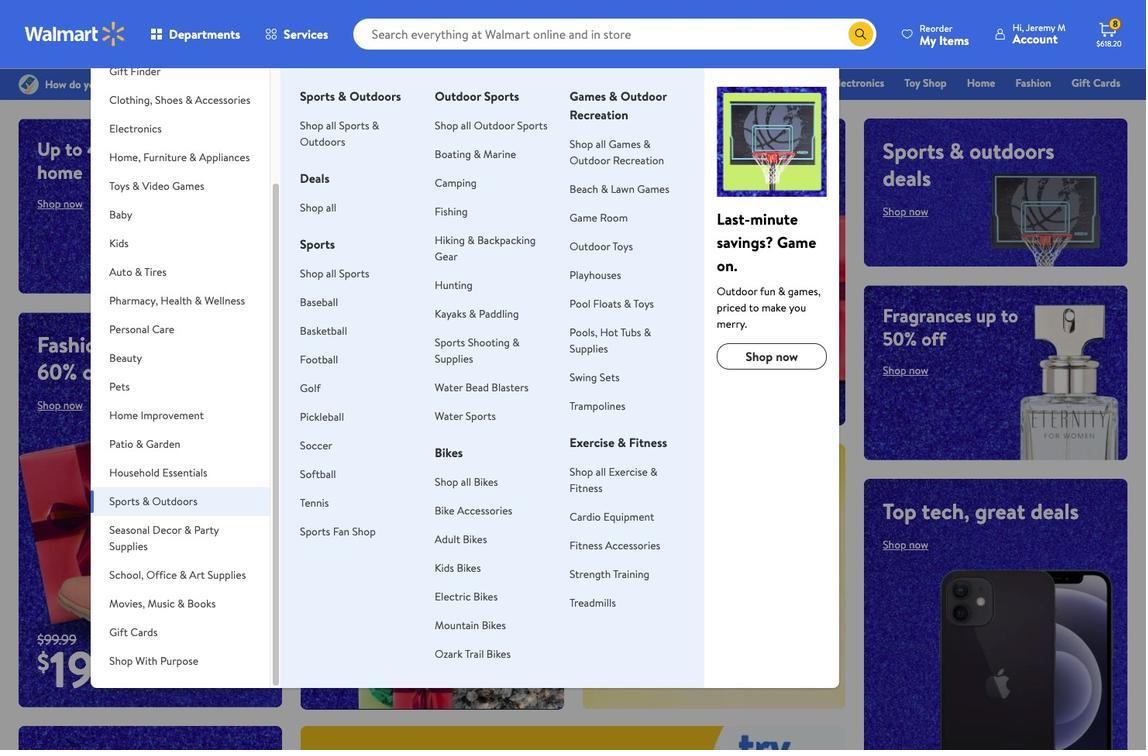 Task type: describe. For each thing, give the bounding box(es) containing it.
swing
[[570, 370, 597, 385]]

& inside 'dropdown button'
[[136, 436, 143, 452]]

fashion for fashion
[[1016, 75, 1052, 91]]

shop now for top tech, great deals
[[883, 537, 929, 553]]

savings?
[[717, 232, 774, 253]]

pharmacy, health & wellness
[[109, 293, 245, 309]]

electronics link
[[825, 74, 892, 91]]

treadmills link
[[570, 595, 616, 611]]

clothing, shoes & accessories button
[[91, 86, 270, 115]]

shop now link for fragrances up to 50% off
[[883, 363, 929, 378]]

pickleball link
[[300, 409, 344, 425]]

fashion for fashion gifts up to 60% off
[[37, 329, 109, 360]]

hiking & backpacking gear
[[435, 233, 536, 264]]

up for up to 50% off seasonal decor
[[319, 461, 343, 487]]

& inside the last-minute savings? game on. outdoor fun & games, priced to make you merry.
[[778, 284, 786, 299]]

bikes up mountain bikes link
[[474, 589, 498, 605]]

bike accessories
[[435, 503, 513, 519]]

to inside the last-minute savings? game on. outdoor fun & games, priced to make you merry.
[[749, 300, 759, 315]]

one debit link
[[995, 96, 1061, 113]]

now for fashion gifts up to 60% off
[[63, 398, 83, 413]]

mountain bikes link
[[435, 618, 506, 633]]

all for shop all exercise & fitness 'link' at the bottom
[[596, 464, 606, 480]]

shop inside "shop all exercise & fitness"
[[570, 464, 593, 480]]

school,
[[109, 567, 144, 583]]

50% inside up to 50% off seasonal decor
[[369, 461, 403, 487]]

bike
[[435, 503, 455, 519]]

household
[[109, 465, 160, 481]]

bike accessories link
[[435, 503, 513, 519]]

gift finder button
[[91, 57, 270, 86]]

fitness inside "shop all exercise & fitness"
[[570, 481, 603, 496]]

services
[[284, 26, 328, 43]]

grocery & essentials
[[549, 75, 645, 91]]

soccer link
[[300, 438, 333, 453]]

camping
[[435, 175, 477, 191]]

sets
[[600, 370, 620, 385]]

game inside the last-minute savings? game on. outdoor fun & games, priced to make you merry.
[[777, 232, 817, 253]]

pickleball
[[300, 409, 344, 425]]

sports & outdoors deals
[[883, 136, 1055, 193]]

to inside up to 50% off seasonal decor
[[347, 461, 364, 487]]

to inside 'up to 40% off home'
[[65, 136, 82, 162]]

now for up to 50% off seasonal decor
[[345, 521, 365, 537]]

hi, jeremy m account
[[1013, 21, 1066, 47]]

outdoor inside shop all games & outdoor recreation
[[570, 153, 611, 168]]

0 vertical spatial shop all
[[300, 200, 337, 215]]

& inside games & outdoor recreation
[[609, 88, 618, 105]]

shop now for sports & outdoors deals
[[883, 204, 929, 219]]

bikes up trail
[[482, 618, 506, 633]]

school, office & art supplies button
[[91, 561, 270, 590]]

shop now link for fashion gifts up to 60% off
[[37, 398, 83, 413]]

shop all games & outdoor recreation
[[570, 136, 664, 168]]

gift cards button
[[91, 619, 270, 647]]

golf link
[[300, 381, 321, 396]]

60%
[[37, 356, 77, 387]]

fun
[[760, 284, 776, 299]]

improvement
[[141, 408, 204, 423]]

strength training link
[[570, 567, 650, 582]]

auto & tires
[[109, 264, 167, 280]]

ozark trail bikes
[[435, 646, 511, 662]]

departments
[[169, 26, 240, 43]]

2 vertical spatial fitness
[[570, 538, 603, 553]]

sports inside sports shooting & supplies
[[435, 335, 465, 350]]

shop inside shop all sports & outdoors
[[300, 118, 324, 133]]

shop now for fashion gifts up to 60% off
[[37, 398, 83, 413]]

swing sets
[[570, 370, 620, 385]]

seasonal
[[319, 484, 387, 511]]

floats
[[593, 296, 622, 312]]

seasonal decor & party supplies
[[109, 522, 219, 554]]

off inside fashion gifts up to 60% off
[[82, 356, 111, 387]]

sports & outdoors button
[[91, 488, 270, 516]]

home
[[37, 159, 83, 185]]

accessories for fitness accessories
[[605, 538, 661, 553]]

home for home
[[967, 75, 996, 91]]

game room link
[[570, 210, 628, 226]]

art
[[189, 567, 205, 583]]

electric bikes
[[435, 589, 498, 605]]

games inside dropdown button
[[172, 178, 204, 194]]

fitness accessories
[[570, 538, 661, 553]]

off for up to 40% off home
[[127, 136, 152, 162]]

outdoor toys
[[570, 239, 633, 254]]

items
[[939, 31, 970, 48]]

pool floats & toys
[[570, 296, 654, 312]]

ozark trail bikes link
[[435, 646, 511, 662]]

supplies for pools, hot tubs & supplies
[[570, 341, 608, 357]]

Walmart Site-Wide search field
[[353, 19, 877, 50]]

accessories inside dropdown button
[[195, 92, 251, 108]]

shop now link for top tech, great deals
[[883, 537, 929, 553]]

to inside fragrances up to 50% off
[[1001, 302, 1019, 329]]

marine
[[484, 147, 516, 162]]

19
[[50, 635, 94, 704]]

kids for kids bikes
[[435, 560, 454, 576]]

8 $618.20
[[1097, 17, 1122, 49]]

kids for kids
[[109, 236, 129, 251]]

softball link
[[300, 467, 336, 482]]

search icon image
[[855, 28, 867, 40]]

outdoor sports
[[435, 88, 519, 105]]

& inside sports shooting & supplies
[[513, 335, 520, 350]]

was dollar $99.99, now dollar 19.99 group
[[19, 630, 120, 708]]

electronics for electronics link
[[832, 75, 885, 91]]

personal
[[109, 322, 149, 337]]

tires
[[144, 264, 167, 280]]

up for up to 40% off home
[[37, 136, 61, 162]]

make
[[762, 300, 787, 315]]

games right lawn
[[637, 181, 670, 197]]

all for shop all games & outdoor recreation link
[[596, 136, 606, 152]]

shop all link for deals
[[300, 200, 337, 215]]

movies, music & books
[[109, 596, 216, 612]]

backpacking
[[477, 233, 536, 248]]

& inside hiking & backpacking gear
[[468, 233, 475, 248]]

fishing
[[435, 204, 468, 219]]

accessories for bike accessories
[[457, 503, 513, 519]]

gift finder link
[[658, 74, 724, 91]]

shop inside dropdown button
[[109, 653, 133, 669]]

trampolines
[[570, 398, 626, 414]]

pharmacy, health & wellness button
[[91, 287, 270, 315]]

& inside "shop all exercise & fitness"
[[651, 464, 658, 480]]

& inside pools, hot tubs & supplies
[[644, 325, 651, 340]]

training
[[613, 567, 650, 582]]

fan
[[333, 524, 350, 540]]

electric bikes link
[[435, 589, 498, 605]]

debit
[[1028, 97, 1055, 112]]

games,
[[788, 284, 821, 299]]

Search search field
[[353, 19, 877, 50]]

clothing,
[[109, 92, 152, 108]]

boating
[[435, 147, 471, 162]]

on.
[[717, 255, 738, 276]]

sports & outdoors image
[[717, 87, 827, 197]]

golf
[[300, 381, 321, 396]]

tennis
[[300, 495, 329, 511]]

beach
[[570, 181, 599, 197]]

beach & lawn games
[[570, 181, 670, 197]]

deals for sports & outdoors deals
[[883, 163, 931, 193]]

shop now for fragrances up to 50% off
[[883, 363, 929, 378]]

registry link
[[935, 96, 989, 113]]

kayaks & paddling
[[435, 306, 519, 322]]

0 vertical spatial fitness
[[629, 434, 668, 451]]

strength
[[570, 567, 611, 582]]

sports fan shop
[[300, 524, 376, 540]]

off inside fragrances up to 50% off
[[922, 326, 947, 352]]

cards for gift cards registry
[[1094, 75, 1121, 91]]

shop all bikes link
[[435, 474, 498, 490]]

water for water sports
[[435, 409, 463, 424]]

shop now link for up to 50% off seasonal decor
[[319, 521, 365, 537]]

softball
[[300, 467, 336, 482]]

video
[[142, 178, 170, 194]]

patio
[[109, 436, 133, 452]]

shop now link for sports & outdoors deals
[[883, 204, 929, 219]]

adult bikes
[[435, 532, 487, 547]]

toys & video games
[[109, 178, 204, 194]]

my
[[920, 31, 936, 48]]

priced
[[717, 300, 747, 315]]

$99.99
[[37, 630, 77, 649]]

all down deals
[[326, 200, 337, 215]]

bikes right trail
[[487, 646, 511, 662]]

deals for top tech, great deals
[[1031, 496, 1079, 526]]



Task type: vqa. For each thing, say whether or not it's contained in the screenshot.
ELECTRONICS in dropdown button
yes



Task type: locate. For each thing, give the bounding box(es) containing it.
supplies inside sports shooting & supplies
[[435, 351, 473, 367]]

now for up to 40% off home
[[63, 196, 83, 212]]

up right gifts
[[163, 329, 187, 360]]

1 horizontal spatial up
[[976, 302, 997, 329]]

2 horizontal spatial accessories
[[605, 538, 661, 553]]

fashion inside fashion gifts up to 60% off
[[37, 329, 109, 360]]

0 vertical spatial essentials
[[599, 75, 645, 91]]

gift inside dropdown button
[[109, 64, 128, 79]]

& inside shop all sports & outdoors
[[372, 118, 379, 133]]

baseball link
[[300, 295, 338, 310]]

lawn
[[611, 181, 635, 197]]

now for sports & outdoors deals
[[909, 204, 929, 219]]

sports inside sports & outdoors dropdown button
[[109, 494, 140, 509]]

accessories up training
[[605, 538, 661, 553]]

gift cards registry
[[942, 75, 1121, 112]]

equipment
[[604, 509, 654, 525]]

off for up to 65% off
[[703, 461, 732, 491]]

0 horizontal spatial 50%
[[369, 461, 403, 487]]

0 vertical spatial recreation
[[570, 106, 629, 123]]

supplies down pools,
[[570, 341, 608, 357]]

games up shop all games & outdoor recreation
[[570, 88, 606, 105]]

1 vertical spatial shop all
[[601, 502, 638, 518]]

now down 60%
[[63, 398, 83, 413]]

games inside shop all games & outdoor recreation
[[609, 136, 641, 152]]

up left 40%
[[37, 136, 61, 162]]

0 vertical spatial toys
[[109, 178, 130, 194]]

electronics for electronics 'dropdown button'
[[109, 121, 162, 136]]

0 horizontal spatial toys
[[109, 178, 130, 194]]

kids inside kids dropdown button
[[109, 236, 129, 251]]

supplies inside "seasonal decor & party supplies"
[[109, 539, 148, 554]]

1 horizontal spatial toys
[[613, 239, 633, 254]]

outdoor up beach
[[570, 153, 611, 168]]

now down fragrances up to 50% off
[[909, 363, 929, 378]]

games down games & outdoor recreation
[[609, 136, 641, 152]]

1 vertical spatial fitness
[[570, 481, 603, 496]]

all up bike accessories link
[[461, 474, 471, 490]]

all up deals
[[326, 118, 337, 133]]

hot
[[600, 325, 619, 340]]

1 vertical spatial toys
[[613, 239, 633, 254]]

0 horizontal spatial up
[[163, 329, 187, 360]]

supplies for school, office & art supplies
[[208, 567, 246, 583]]

baby
[[109, 207, 132, 222]]

gift finder up clothing,
[[109, 64, 161, 79]]

gift up clothing,
[[109, 64, 128, 79]]

up inside 'up to 40% off home'
[[37, 136, 61, 162]]

0 horizontal spatial electronics
[[109, 121, 162, 136]]

gift for gift finder link
[[665, 75, 684, 91]]

accessories down shop all bikes
[[457, 503, 513, 519]]

top tech, great deals
[[883, 496, 1079, 526]]

0 horizontal spatial shop all
[[300, 200, 337, 215]]

$
[[37, 645, 50, 679]]

exercise inside "shop all exercise & fitness"
[[609, 464, 648, 480]]

shop now for up to 50% off seasonal decor
[[319, 521, 365, 537]]

supplies for seasonal decor & party supplies
[[109, 539, 148, 554]]

gift inside gift cards registry
[[1072, 75, 1091, 91]]

1 vertical spatial deals
[[1031, 496, 1079, 526]]

pools, hot tubs & supplies link
[[570, 325, 651, 357]]

game room
[[570, 210, 628, 226]]

outdoor inside the last-minute savings? game on. outdoor fun & games, priced to make you merry.
[[717, 284, 758, 299]]

all inside shop all sports & outdoors
[[326, 118, 337, 133]]

all up the baseball link
[[326, 266, 337, 281]]

1 horizontal spatial shop all
[[601, 502, 638, 518]]

0 horizontal spatial outdoors
[[152, 494, 198, 509]]

shop all outdoor sports
[[435, 118, 548, 133]]

sports & outdoors down household essentials on the bottom left of page
[[109, 494, 198, 509]]

1 water from the top
[[435, 380, 463, 395]]

all for shop all outdoor sports link at the left top of the page
[[461, 118, 471, 133]]

off
[[127, 136, 152, 162], [922, 326, 947, 352], [82, 356, 111, 387], [408, 461, 432, 487], [703, 461, 732, 491]]

gift finder
[[109, 64, 161, 79], [665, 75, 717, 91]]

gift down walmart site-wide search box
[[665, 75, 684, 91]]

home up patio
[[109, 408, 138, 423]]

& inside dropdown button
[[180, 567, 187, 583]]

fashion up one debit
[[1016, 75, 1052, 91]]

0 horizontal spatial cards
[[131, 625, 158, 640]]

water bead blasters
[[435, 380, 529, 395]]

pool
[[570, 296, 591, 312]]

up down soccer
[[319, 461, 343, 487]]

gift up 99
[[109, 625, 128, 640]]

cards for gift cards
[[131, 625, 158, 640]]

shop inside shop all games & outdoor recreation
[[570, 136, 593, 152]]

fashion left beauty
[[37, 329, 109, 360]]

outdoors inside dropdown button
[[152, 494, 198, 509]]

fitness up up to 65% off
[[629, 434, 668, 451]]

0 vertical spatial fashion
[[1016, 75, 1052, 91]]

electronics down search icon
[[832, 75, 885, 91]]

gift finder for gift finder dropdown button
[[109, 64, 161, 79]]

gift up 'walmart+'
[[1072, 75, 1091, 91]]

to inside fashion gifts up to 60% off
[[192, 329, 213, 360]]

deals inside the sports & outdoors deals
[[883, 163, 931, 193]]

cards inside dropdown button
[[131, 625, 158, 640]]

all up boating & marine
[[461, 118, 471, 133]]

0 vertical spatial water
[[435, 380, 463, 395]]

1 horizontal spatial game
[[777, 232, 817, 253]]

supplies up the bead
[[435, 351, 473, 367]]

0 horizontal spatial finder
[[131, 64, 161, 79]]

2 vertical spatial accessories
[[605, 538, 661, 553]]

0 vertical spatial shop all link
[[300, 200, 337, 215]]

trail
[[465, 646, 484, 662]]

outdoor up marine
[[474, 118, 515, 133]]

1 vertical spatial electronics
[[109, 121, 162, 136]]

shop with purpose
[[109, 653, 199, 669]]

1 horizontal spatial deals
[[1031, 496, 1079, 526]]

shop all down deals
[[300, 200, 337, 215]]

all inside shop all games & outdoor recreation
[[596, 136, 606, 152]]

shop all link for up to 65% off
[[601, 502, 638, 518]]

supplies right the art at the left bottom
[[208, 567, 246, 583]]

sports & outdoors inside dropdown button
[[109, 494, 198, 509]]

0 horizontal spatial sports & outdoors
[[109, 494, 198, 509]]

shop all games & outdoor recreation link
[[570, 136, 664, 168]]

outdoors inside shop all sports & outdoors
[[300, 134, 345, 150]]

all down "shop all exercise & fitness" at the bottom of page
[[627, 502, 638, 518]]

off inside 'up to 40% off home'
[[127, 136, 152, 162]]

essentials down patio & garden 'dropdown button'
[[162, 465, 208, 481]]

0 vertical spatial kids
[[109, 236, 129, 251]]

now down the sports & outdoors deals at right
[[909, 204, 929, 219]]

fashion link
[[1009, 74, 1059, 91]]

home, furniture & appliances button
[[91, 143, 270, 172]]

accessories
[[195, 92, 251, 108], [457, 503, 513, 519], [605, 538, 661, 553]]

toys up baby on the left top of the page
[[109, 178, 130, 194]]

outdoor up 'playhouses' link
[[570, 239, 611, 254]]

outdoors up shop all sports & outdoors link
[[350, 88, 401, 105]]

up down the exercise & fitness
[[601, 461, 628, 491]]

football
[[300, 352, 338, 367]]

0 vertical spatial accessories
[[195, 92, 251, 108]]

game down beach
[[570, 210, 598, 226]]

bikes up bike accessories link
[[474, 474, 498, 490]]

0 vertical spatial game
[[570, 210, 598, 226]]

1 horizontal spatial outdoors
[[300, 134, 345, 150]]

outdoor toys link
[[570, 239, 633, 254]]

gift finder for gift finder link
[[665, 75, 717, 91]]

baby button
[[91, 201, 270, 229]]

gift finder left the christmas on the top
[[665, 75, 717, 91]]

finder for gift finder link
[[687, 75, 717, 91]]

now down home
[[63, 196, 83, 212]]

finder inside dropdown button
[[131, 64, 161, 79]]

all for shop all sports & outdoors link
[[326, 118, 337, 133]]

registry
[[942, 97, 982, 112]]

2 horizontal spatial toys
[[634, 296, 654, 312]]

50%
[[883, 326, 917, 352], [369, 461, 403, 487]]

0 vertical spatial outdoors
[[350, 88, 401, 105]]

shop all link down "shop all exercise & fitness" at the bottom of page
[[601, 502, 638, 518]]

essentials inside "dropdown button"
[[162, 465, 208, 481]]

home,
[[109, 150, 141, 165]]

last-minute savings? game on. outdoor fun & games, priced to make you merry.
[[717, 209, 821, 332]]

1 vertical spatial accessories
[[457, 503, 513, 519]]

games & outdoor recreation
[[570, 88, 667, 123]]

1 horizontal spatial accessories
[[457, 503, 513, 519]]

gifts
[[114, 329, 158, 360]]

1 vertical spatial fashion
[[37, 329, 109, 360]]

0 horizontal spatial fashion
[[37, 329, 109, 360]]

kids down adult
[[435, 560, 454, 576]]

0 vertical spatial home
[[967, 75, 996, 91]]

1 vertical spatial 50%
[[369, 461, 403, 487]]

strength training
[[570, 567, 650, 582]]

all for shop all bikes link
[[461, 474, 471, 490]]

now down seasonal
[[345, 521, 365, 537]]

books
[[187, 596, 216, 612]]

shop now for up to 40% off home
[[37, 196, 83, 212]]

water down the water bead blasters link
[[435, 409, 463, 424]]

1 vertical spatial outdoors
[[300, 134, 345, 150]]

now for top tech, great deals
[[909, 537, 929, 553]]

0 horizontal spatial deals
[[883, 163, 931, 193]]

1 horizontal spatial sports & outdoors
[[300, 88, 401, 105]]

& inside "seasonal decor & party supplies"
[[184, 522, 191, 538]]

bikes up electric bikes
[[457, 560, 481, 576]]

school, office & art supplies
[[109, 567, 246, 583]]

1 horizontal spatial kids
[[435, 560, 454, 576]]

grocery & essentials link
[[542, 74, 652, 91]]

1 vertical spatial sports & outdoors
[[109, 494, 198, 509]]

all down games & outdoor recreation
[[596, 136, 606, 152]]

1 horizontal spatial finder
[[687, 75, 717, 91]]

0 horizontal spatial essentials
[[162, 465, 208, 481]]

exercise down the exercise & fitness
[[609, 464, 648, 480]]

sports & outdoors
[[300, 88, 401, 105], [109, 494, 198, 509]]

account
[[1013, 30, 1058, 47]]

toys down room
[[613, 239, 633, 254]]

recreation inside games & outdoor recreation
[[570, 106, 629, 123]]

water left the bead
[[435, 380, 463, 395]]

bikes up shop all bikes
[[435, 444, 463, 461]]

1 vertical spatial essentials
[[162, 465, 208, 481]]

1 horizontal spatial home
[[967, 75, 996, 91]]

games inside games & outdoor recreation
[[570, 88, 606, 105]]

shop all down "shop all exercise & fitness" at the bottom of page
[[601, 502, 638, 518]]

1 vertical spatial game
[[777, 232, 817, 253]]

fitness down cardio
[[570, 538, 603, 553]]

basketball link
[[300, 323, 347, 339]]

essentials down search search box
[[599, 75, 645, 91]]

1 horizontal spatial electronics
[[832, 75, 885, 91]]

now for fragrances up to 50% off
[[909, 363, 929, 378]]

1 horizontal spatial fashion
[[1016, 75, 1052, 91]]

home improvement
[[109, 408, 204, 423]]

1 vertical spatial shop all link
[[601, 502, 638, 518]]

outdoor
[[435, 88, 481, 105], [621, 88, 667, 105], [474, 118, 515, 133], [570, 153, 611, 168], [570, 239, 611, 254], [717, 284, 758, 299]]

recreation inside shop all games & outdoor recreation
[[613, 153, 664, 168]]

1 vertical spatial cards
[[131, 625, 158, 640]]

wellness
[[205, 293, 245, 309]]

shop all link down deals
[[300, 200, 337, 215]]

electronics down clothing,
[[109, 121, 162, 136]]

1 vertical spatial kids
[[435, 560, 454, 576]]

sports & outdoors up shop all sports & outdoors link
[[300, 88, 401, 105]]

0 horizontal spatial gift finder
[[109, 64, 161, 79]]

0 horizontal spatial kids
[[109, 236, 129, 251]]

1 horizontal spatial gift finder
[[665, 75, 717, 91]]

hiking
[[435, 233, 465, 248]]

outdoor up priced
[[717, 284, 758, 299]]

1 horizontal spatial up
[[319, 461, 343, 487]]

1 horizontal spatial 50%
[[883, 326, 917, 352]]

christmas
[[738, 75, 785, 91]]

up inside fashion gifts up to 60% off
[[163, 329, 187, 360]]

merry.
[[717, 316, 747, 332]]

trampolines link
[[570, 398, 626, 414]]

0 vertical spatial cards
[[1094, 75, 1121, 91]]

1 vertical spatial water
[[435, 409, 463, 424]]

2 horizontal spatial outdoors
[[350, 88, 401, 105]]

home up 'registry'
[[967, 75, 996, 91]]

home link
[[960, 74, 1003, 91]]

toys up tubs
[[634, 296, 654, 312]]

cardio
[[570, 509, 601, 525]]

garden
[[146, 436, 180, 452]]

toy shop link
[[898, 74, 954, 91]]

gift finder inside gift finder link
[[665, 75, 717, 91]]

recreation down grocery & essentials
[[570, 106, 629, 123]]

great
[[975, 496, 1026, 526]]

treadmills
[[570, 595, 616, 611]]

gift for gift cards dropdown button
[[109, 625, 128, 640]]

ozark
[[435, 646, 463, 662]]

essentials inside "link"
[[599, 75, 645, 91]]

sports inside shop all sports & outdoors
[[339, 118, 370, 133]]

shop now link for up to 40% off home
[[37, 196, 83, 212]]

office
[[146, 567, 177, 583]]

0 horizontal spatial game
[[570, 210, 598, 226]]

0 vertical spatial 50%
[[883, 326, 917, 352]]

christmas shop link
[[731, 74, 819, 91]]

kids up auto at the top left of page
[[109, 236, 129, 251]]

off inside up to 50% off seasonal decor
[[408, 461, 432, 487]]

supplies inside dropdown button
[[208, 567, 246, 583]]

shop with purpose button
[[91, 647, 270, 676]]

health
[[161, 293, 192, 309]]

decor
[[153, 522, 182, 538]]

1 vertical spatial exercise
[[609, 464, 648, 480]]

fishing link
[[435, 204, 468, 219]]

pool floats & toys link
[[570, 296, 654, 312]]

2 horizontal spatial up
[[601, 461, 628, 491]]

all inside "shop all exercise & fitness"
[[596, 464, 606, 480]]

gift finder inside gift finder dropdown button
[[109, 64, 161, 79]]

0 horizontal spatial home
[[109, 408, 138, 423]]

up right fragrances
[[976, 302, 997, 329]]

outdoor inside games & outdoor recreation
[[621, 88, 667, 105]]

gift for gift finder dropdown button
[[109, 64, 128, 79]]

clothing, shoes & accessories
[[109, 92, 251, 108]]

water for water bead blasters
[[435, 380, 463, 395]]

bikes right adult
[[463, 532, 487, 547]]

music
[[148, 596, 175, 612]]

home inside dropdown button
[[109, 408, 138, 423]]

0 horizontal spatial accessories
[[195, 92, 251, 108]]

walmart+
[[1075, 97, 1121, 112]]

seasonal
[[109, 522, 150, 538]]

outdoor up shop all games & outdoor recreation
[[621, 88, 667, 105]]

exercise
[[570, 434, 615, 451], [609, 464, 648, 480]]

toys inside dropdown button
[[109, 178, 130, 194]]

2 vertical spatial outdoors
[[152, 494, 198, 509]]

m
[[1058, 21, 1066, 34]]

game down minute in the top right of the page
[[777, 232, 817, 253]]

gift inside dropdown button
[[109, 625, 128, 640]]

cards inside gift cards registry
[[1094, 75, 1121, 91]]

outdoors up deals
[[300, 134, 345, 150]]

1 horizontal spatial shop all link
[[601, 502, 638, 518]]

50% inside fragrances up to 50% off
[[883, 326, 917, 352]]

walmart+ link
[[1068, 96, 1128, 113]]

outdoor up shop all outdoor sports link at the left top of the page
[[435, 88, 481, 105]]

home for home improvement
[[109, 408, 138, 423]]

cards up with
[[131, 625, 158, 640]]

1 horizontal spatial essentials
[[599, 75, 645, 91]]

up inside up to 50% off seasonal decor
[[319, 461, 343, 487]]

cards up 'walmart+'
[[1094, 75, 1121, 91]]

adult bikes link
[[435, 532, 487, 547]]

fashion gifts up to 60% off
[[37, 329, 213, 387]]

0 horizontal spatial up
[[37, 136, 61, 162]]

1 vertical spatial recreation
[[613, 153, 664, 168]]

shop all link
[[300, 200, 337, 215], [601, 502, 638, 518]]

supplies inside pools, hot tubs & supplies
[[570, 341, 608, 357]]

sports inside the sports & outdoors deals
[[883, 136, 945, 166]]

patio & garden button
[[91, 430, 270, 459]]

0 horizontal spatial shop all link
[[300, 200, 337, 215]]

finder up clothing,
[[131, 64, 161, 79]]

fitness up cardio
[[570, 481, 603, 496]]

up inside fragrances up to 50% off
[[976, 302, 997, 329]]

finder for gift finder dropdown button
[[131, 64, 161, 79]]

finder left the christmas on the top
[[687, 75, 717, 91]]

0 vertical spatial exercise
[[570, 434, 615, 451]]

fragrances
[[883, 302, 972, 329]]

up for up to 65% off
[[601, 461, 628, 491]]

2 vertical spatial toys
[[634, 296, 654, 312]]

electronics inside 'dropdown button'
[[109, 121, 162, 136]]

shop all bikes
[[435, 474, 498, 490]]

walmart image
[[25, 22, 126, 47]]

off for up to 50% off seasonal decor
[[408, 461, 432, 487]]

all for shop all sports link
[[326, 266, 337, 281]]

all down the exercise & fitness
[[596, 464, 606, 480]]

supplies down seasonal
[[109, 539, 148, 554]]

hunting
[[435, 278, 473, 293]]

exercise down 'trampolines' link at bottom
[[570, 434, 615, 451]]

accessories down gift finder dropdown button
[[195, 92, 251, 108]]

& inside the sports & outdoors deals
[[950, 136, 965, 166]]

0 vertical spatial sports & outdoors
[[300, 88, 401, 105]]

outdoors down household essentials "dropdown button"
[[152, 494, 198, 509]]

1 horizontal spatial cards
[[1094, 75, 1121, 91]]

now down you
[[776, 348, 798, 365]]

0 vertical spatial deals
[[883, 163, 931, 193]]

2 water from the top
[[435, 409, 463, 424]]

0 vertical spatial electronics
[[832, 75, 885, 91]]

now down top
[[909, 537, 929, 553]]

& inside shop all games & outdoor recreation
[[644, 136, 651, 152]]

shop now link
[[37, 196, 83, 212], [883, 204, 929, 219], [717, 343, 827, 370], [883, 363, 929, 378], [37, 398, 83, 413], [319, 521, 365, 537], [883, 537, 929, 553]]

party
[[194, 522, 219, 538]]

games down home, furniture & appliances dropdown button
[[172, 178, 204, 194]]

recreation up lawn
[[613, 153, 664, 168]]

1 vertical spatial home
[[109, 408, 138, 423]]

water sports link
[[435, 409, 496, 424]]



